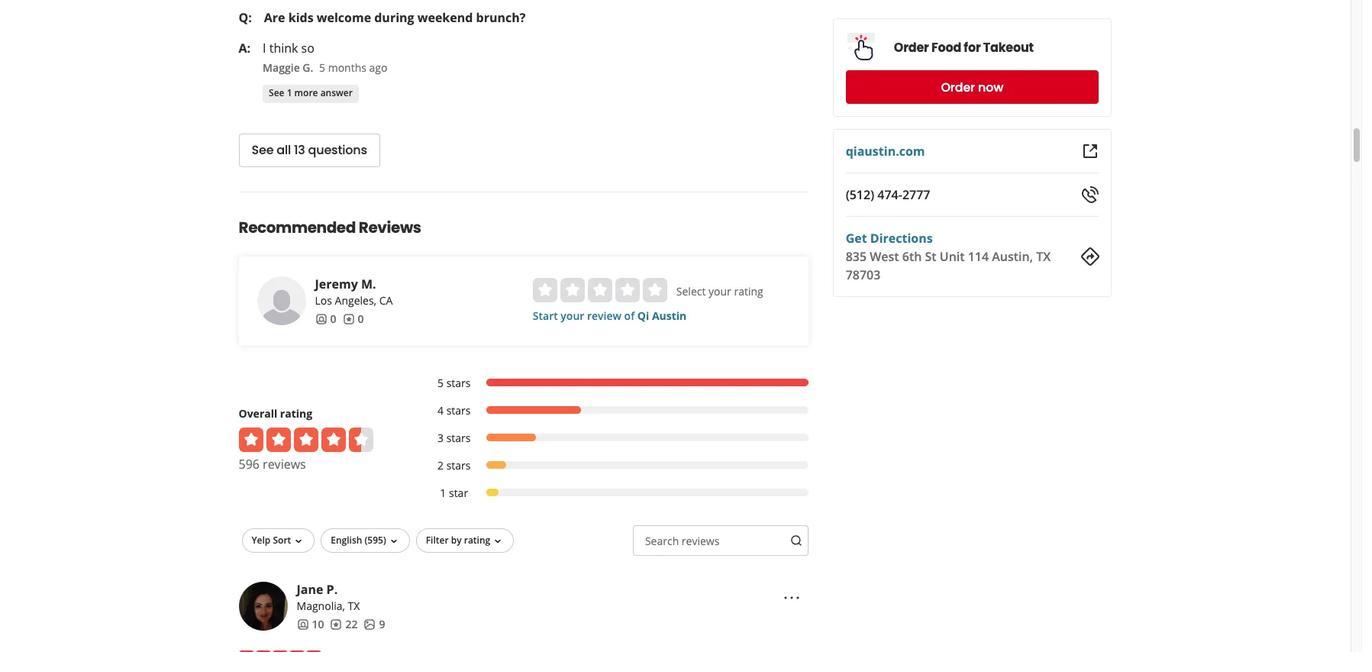 Task type: describe. For each thing, give the bounding box(es) containing it.
ca
[[379, 293, 393, 308]]

review
[[587, 308, 622, 323]]

jane
[[297, 581, 323, 598]]

reviews element for m.
[[343, 312, 364, 327]]

weekend
[[418, 9, 473, 26]]

get directions 835 west 6th st unit 114 austin, tx 78703
[[846, 230, 1051, 283]]

16 chevron down v2 image
[[293, 535, 305, 547]]

all
[[277, 142, 291, 159]]

596 reviews
[[239, 456, 306, 473]]

i think so maggie g. 5 months ago
[[263, 40, 388, 75]]

22
[[346, 617, 358, 632]]

maggie
[[263, 60, 300, 75]]

3 stars
[[438, 431, 471, 445]]

west
[[871, 248, 900, 265]]

search reviews
[[645, 534, 720, 548]]

sort
[[273, 534, 291, 547]]

friends element for jeremy
[[315, 312, 336, 327]]

magnolia,
[[297, 599, 345, 613]]

english
[[331, 534, 362, 547]]

24 phone v2 image
[[1081, 186, 1100, 204]]

welcome
[[317, 9, 371, 26]]

9
[[379, 617, 385, 632]]

months
[[328, 60, 367, 75]]

3
[[438, 431, 444, 445]]

114
[[969, 248, 990, 265]]

see 1 more answer
[[269, 87, 353, 100]]

filter reviews by 3 stars rating element
[[422, 431, 809, 446]]

4
[[438, 403, 444, 418]]

jeremy
[[315, 276, 358, 292]]

q:
[[239, 9, 252, 26]]

recommended reviews
[[239, 217, 421, 238]]

english (595) button
[[321, 528, 410, 553]]

qiaustin.com
[[846, 143, 926, 160]]

get directions link
[[846, 230, 934, 247]]

english (595)
[[331, 534, 386, 547]]

see for see all 13 questions
[[252, 142, 274, 159]]

are
[[264, 9, 285, 26]]

recommended
[[239, 217, 356, 238]]

ask the community element
[[226, 0, 821, 167]]

5 stars
[[438, 376, 471, 390]]

questions
[[308, 142, 367, 159]]

order now link
[[846, 70, 1100, 104]]

qiaustin.com link
[[846, 143, 926, 160]]

answer
[[321, 87, 353, 100]]

austin
[[652, 308, 687, 323]]

reviews for search reviews
[[682, 534, 720, 548]]

tx inside jane p. magnolia, tx
[[348, 599, 360, 613]]

rating for select your rating
[[734, 284, 764, 299]]

takeout
[[984, 39, 1034, 56]]

qi
[[638, 308, 649, 323]]

16 chevron down v2 image for filter by rating
[[492, 535, 504, 547]]

ago
[[369, 60, 388, 75]]

1 star
[[440, 486, 468, 500]]

filter reviews by 2 stars rating element
[[422, 458, 809, 473]]

g.
[[303, 60, 313, 75]]

596
[[239, 456, 260, 473]]

78703
[[846, 267, 881, 283]]

overall rating
[[239, 406, 313, 421]]

jane p. magnolia, tx
[[297, 581, 360, 613]]

stars for 3 stars
[[447, 431, 471, 445]]

search image
[[791, 535, 803, 547]]

menu image
[[783, 589, 801, 607]]

so
[[301, 40, 315, 56]]

jeremy m. los angeles, ca
[[315, 276, 393, 308]]

photos element
[[364, 617, 385, 632]]

  text field inside recommended reviews element
[[633, 525, 809, 556]]

during
[[374, 9, 414, 26]]

i
[[263, 40, 266, 56]]

start your review of qi austin
[[533, 308, 687, 323]]

tx inside get directions 835 west 6th st unit 114 austin, tx 78703
[[1037, 248, 1051, 265]]

start
[[533, 308, 558, 323]]

are kids welcome during weekend brunch?
[[264, 9, 526, 26]]

2 stars
[[438, 458, 471, 473]]

6th
[[903, 248, 923, 265]]

overall
[[239, 406, 277, 421]]

0 for 16 review v2 image for m.
[[358, 312, 364, 326]]

rating element
[[533, 278, 667, 302]]

24 external link v2 image
[[1081, 142, 1100, 160]]

think
[[269, 40, 298, 56]]

get
[[846, 230, 868, 247]]

474-
[[878, 186, 903, 203]]

rating for filter by rating
[[464, 534, 491, 547]]



Task type: vqa. For each thing, say whether or not it's contained in the screenshot.
I on the top of the page
yes



Task type: locate. For each thing, give the bounding box(es) containing it.
1 inside recommended reviews element
[[440, 486, 446, 500]]

0 horizontal spatial order
[[895, 39, 930, 56]]

select
[[677, 284, 706, 299]]

5 inside "element"
[[438, 376, 444, 390]]

yelp sort
[[252, 534, 291, 547]]

yelp sort button
[[242, 528, 315, 553]]

austin,
[[993, 248, 1034, 265]]

0 down angeles,
[[358, 312, 364, 326]]

1 horizontal spatial tx
[[1037, 248, 1051, 265]]

recommended reviews element
[[190, 192, 858, 652]]

filter by rating button
[[416, 528, 514, 553]]

0
[[330, 312, 336, 326], [358, 312, 364, 326]]

reviews element right 10
[[330, 617, 358, 632]]

1 stars from the top
[[447, 376, 471, 390]]

0 horizontal spatial rating
[[280, 406, 313, 421]]

reviews
[[263, 456, 306, 473], [682, 534, 720, 548]]

food
[[932, 39, 962, 56]]

1 vertical spatial friends element
[[297, 617, 324, 632]]

1 horizontal spatial 5
[[438, 376, 444, 390]]

1 vertical spatial order
[[942, 78, 976, 96]]

see left all
[[252, 142, 274, 159]]

1 vertical spatial 5
[[438, 376, 444, 390]]

0 horizontal spatial tx
[[348, 599, 360, 613]]

tx right austin,
[[1037, 248, 1051, 265]]

stars inside "element"
[[447, 376, 471, 390]]

reviews for 596 reviews
[[263, 456, 306, 473]]

5 up 4
[[438, 376, 444, 390]]

angeles,
[[335, 293, 377, 308]]

0 vertical spatial tx
[[1037, 248, 1051, 265]]

search
[[645, 534, 679, 548]]

filter reviews by 5 stars rating element
[[422, 376, 809, 391]]

of
[[624, 308, 635, 323]]

0 vertical spatial reviews element
[[343, 312, 364, 327]]

rating right by
[[464, 534, 491, 547]]

reviews
[[359, 217, 421, 238]]

0 horizontal spatial your
[[561, 308, 585, 323]]

2 horizontal spatial rating
[[734, 284, 764, 299]]

0 vertical spatial rating
[[734, 284, 764, 299]]

1 vertical spatial tx
[[348, 599, 360, 613]]

1 vertical spatial reviews element
[[330, 617, 358, 632]]

(512)
[[846, 186, 875, 203]]

0 vertical spatial order
[[895, 39, 930, 56]]

16 photos v2 image
[[364, 618, 376, 631]]

0 horizontal spatial 1
[[287, 87, 292, 100]]

your for start
[[561, 308, 585, 323]]

2 16 chevron down v2 image from the left
[[492, 535, 504, 547]]

brunch?
[[476, 9, 526, 26]]

jeremy m. link
[[315, 276, 376, 292]]

0 horizontal spatial reviews
[[263, 456, 306, 473]]

0 vertical spatial 16 review v2 image
[[343, 313, 355, 325]]

16 friends v2 image
[[315, 313, 327, 325]]

see all 13 questions link
[[239, 134, 380, 167]]

select your rating
[[677, 284, 764, 299]]

1 vertical spatial 16 review v2 image
[[330, 618, 343, 631]]

16 chevron down v2 image right filter by rating
[[492, 535, 504, 547]]

stars right 4
[[447, 403, 471, 418]]

order left now
[[942, 78, 976, 96]]

0 vertical spatial see
[[269, 87, 285, 100]]

see for see 1 more answer
[[269, 87, 285, 100]]

order
[[895, 39, 930, 56], [942, 78, 976, 96]]

1 vertical spatial rating
[[280, 406, 313, 421]]

stars right the 3 at the bottom left of page
[[447, 431, 471, 445]]

see 1 more answer link
[[263, 85, 359, 103]]

(512) 474-2777
[[846, 186, 931, 203]]

rating inside popup button
[[464, 534, 491, 547]]

5 star rating image
[[239, 651, 321, 652]]

4 stars
[[438, 403, 471, 418]]

1 horizontal spatial 1
[[440, 486, 446, 500]]

3 stars from the top
[[447, 431, 471, 445]]

16 review v2 image down angeles,
[[343, 313, 355, 325]]

for
[[965, 39, 982, 56]]

more
[[295, 87, 318, 100]]

16 review v2 image for p.
[[330, 618, 343, 631]]

reviews right search on the left of page
[[682, 534, 720, 548]]

reviews down 4.5 star rating image
[[263, 456, 306, 473]]

st
[[926, 248, 937, 265]]

None radio
[[533, 278, 557, 302], [561, 278, 585, 302], [588, 278, 612, 302], [533, 278, 557, 302], [561, 278, 585, 302], [588, 278, 612, 302]]

reviews element containing 22
[[330, 617, 358, 632]]

0 vertical spatial friends element
[[315, 312, 336, 327]]

16 friends v2 image
[[297, 618, 309, 631]]

photo of jane p. image
[[239, 582, 288, 631]]

stars for 5 stars
[[447, 376, 471, 390]]

0 vertical spatial your
[[709, 284, 732, 299]]

1 horizontal spatial reviews
[[682, 534, 720, 548]]

friends element down los
[[315, 312, 336, 327]]

order for order now
[[942, 78, 976, 96]]

1
[[287, 87, 292, 100], [440, 486, 446, 500]]

1 vertical spatial 1
[[440, 486, 446, 500]]

1 horizontal spatial your
[[709, 284, 732, 299]]

4 stars from the top
[[447, 458, 471, 473]]

rating right select
[[734, 284, 764, 299]]

1 inside ask the community element
[[287, 87, 292, 100]]

your right select
[[709, 284, 732, 299]]

by
[[451, 534, 462, 547]]

rating
[[734, 284, 764, 299], [280, 406, 313, 421], [464, 534, 491, 547]]

filter
[[426, 534, 449, 547]]

order food for takeout
[[895, 39, 1034, 56]]

4.5 star rating image
[[239, 428, 373, 452]]

stars for 2 stars
[[447, 458, 471, 473]]

rating up 4.5 star rating image
[[280, 406, 313, 421]]

1 horizontal spatial rating
[[464, 534, 491, 547]]

filter reviews by 1 star rating element
[[422, 486, 809, 501]]

0 for 16 friends v2 icon
[[330, 312, 336, 326]]

p.
[[327, 581, 338, 598]]

filter by rating
[[426, 534, 491, 547]]

your
[[709, 284, 732, 299], [561, 308, 585, 323]]

10
[[312, 617, 324, 632]]

your right start
[[561, 308, 585, 323]]

m.
[[361, 276, 376, 292]]

1 vertical spatial see
[[252, 142, 274, 159]]

los
[[315, 293, 332, 308]]

16 chevron down v2 image for english (595)
[[388, 535, 400, 547]]

13
[[294, 142, 305, 159]]

friends element down magnolia,
[[297, 617, 324, 632]]

stars up 4 stars at the bottom left of page
[[447, 376, 471, 390]]

2 vertical spatial rating
[[464, 534, 491, 547]]

1 left "star"
[[440, 486, 446, 500]]

None radio
[[616, 278, 640, 302], [643, 278, 667, 302], [616, 278, 640, 302], [643, 278, 667, 302]]

0 horizontal spatial 16 chevron down v2 image
[[388, 535, 400, 547]]

0 vertical spatial 5
[[319, 60, 325, 75]]

now
[[979, 78, 1004, 96]]

5 right g.
[[319, 60, 325, 75]]

1 0 from the left
[[330, 312, 336, 326]]

1 horizontal spatial order
[[942, 78, 976, 96]]

tx up 22
[[348, 599, 360, 613]]

filter reviews by 4 stars rating element
[[422, 403, 809, 418]]

reviews element
[[343, 312, 364, 327], [330, 617, 358, 632]]

(no rating) image
[[533, 278, 667, 302]]

1 horizontal spatial 0
[[358, 312, 364, 326]]

0 right 16 friends v2 icon
[[330, 312, 336, 326]]

0 vertical spatial 1
[[287, 87, 292, 100]]

star
[[449, 486, 468, 500]]

jane p. link
[[297, 581, 338, 598]]

1 16 chevron down v2 image from the left
[[388, 535, 400, 547]]

friends element
[[315, 312, 336, 327], [297, 617, 324, 632]]

0 horizontal spatial 0
[[330, 312, 336, 326]]

a:
[[239, 40, 251, 56]]

0 horizontal spatial 5
[[319, 60, 325, 75]]

reviews element containing 0
[[343, 312, 364, 327]]

friends element for jane
[[297, 617, 324, 632]]

order now
[[942, 78, 1004, 96]]

835
[[846, 248, 867, 265]]

stars right 2
[[447, 458, 471, 473]]

unit
[[940, 248, 966, 265]]

stars for 4 stars
[[447, 403, 471, 418]]

16 review v2 image
[[343, 313, 355, 325], [330, 618, 343, 631]]

order left food
[[895, 39, 930, 56]]

photo of jeremy m. image
[[257, 276, 306, 325]]

kids
[[288, 9, 314, 26]]

16 chevron down v2 image
[[388, 535, 400, 547], [492, 535, 504, 547]]

2777
[[903, 186, 931, 203]]

1 vertical spatial reviews
[[682, 534, 720, 548]]

2 0 from the left
[[358, 312, 364, 326]]

2
[[438, 458, 444, 473]]

reviews element down angeles,
[[343, 312, 364, 327]]

friends element containing 0
[[315, 312, 336, 327]]

2 stars from the top
[[447, 403, 471, 418]]

friends element containing 10
[[297, 617, 324, 632]]

  text field
[[633, 525, 809, 556]]

stars
[[447, 376, 471, 390], [447, 403, 471, 418], [447, 431, 471, 445], [447, 458, 471, 473]]

see
[[269, 87, 285, 100], [252, 142, 274, 159]]

see down maggie
[[269, 87, 285, 100]]

16 review v2 image left 22
[[330, 618, 343, 631]]

1 left more
[[287, 87, 292, 100]]

16 chevron down v2 image inside the filter by rating popup button
[[492, 535, 504, 547]]

1 horizontal spatial 16 chevron down v2 image
[[492, 535, 504, 547]]

16 review v2 image for m.
[[343, 313, 355, 325]]

5 inside the i think so maggie g. 5 months ago
[[319, 60, 325, 75]]

1 vertical spatial your
[[561, 308, 585, 323]]

24 directions v2 image
[[1081, 247, 1100, 266]]

see all 13 questions
[[252, 142, 367, 159]]

reviews element for p.
[[330, 617, 358, 632]]

0 vertical spatial reviews
[[263, 456, 306, 473]]

your for select
[[709, 284, 732, 299]]

directions
[[871, 230, 934, 247]]

yelp
[[252, 534, 271, 547]]

16 chevron down v2 image right (595) on the bottom of the page
[[388, 535, 400, 547]]

16 chevron down v2 image inside english (595) popup button
[[388, 535, 400, 547]]

order for order food for takeout
[[895, 39, 930, 56]]



